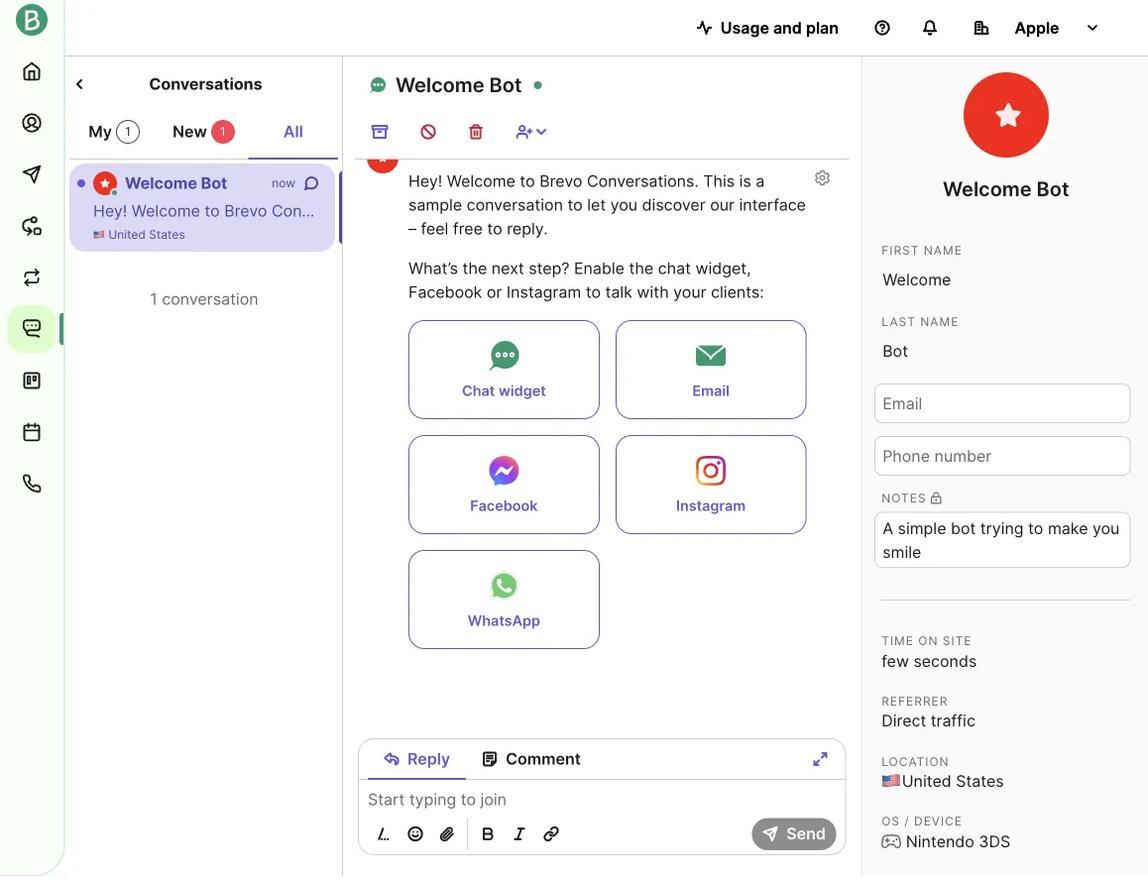 Task type: describe. For each thing, give the bounding box(es) containing it.
device
[[914, 815, 963, 829]]

Start typing to join text field
[[359, 788, 847, 812]]

location
[[882, 755, 949, 769]]

or
[[487, 283, 502, 302]]

3ds
[[979, 832, 1011, 852]]

Notes text field
[[875, 512, 1131, 568]]

conversation for hey! welcome to brevo conversations. this is a sample conversation to let you discover our interface – feel free to reply.  what's the next step 🇺🇸 united states
[[512, 201, 609, 221]]

seconds
[[914, 652, 977, 671]]

is for hey! welcome to brevo conversations. this is a sample conversation to let you discover our interface – feel free to reply.
[[740, 172, 752, 191]]

– for hey! welcome to brevo conversations. this is a sample conversation to let you discover our interface – feel free to reply.  what's the next step 🇺🇸 united states
[[856, 201, 864, 221]]

instagram inside what's the next step? enable the chat widget, facebook or instagram to talk with your clients:
[[507, 283, 582, 302]]

bot down new
[[201, 174, 227, 193]]

new
[[173, 122, 207, 141]]

only visible to agents image
[[931, 493, 941, 504]]

usage
[[721, 18, 770, 37]]

instagram inside instagram "link"
[[677, 498, 746, 515]]

what's inside what's the next step? enable the chat widget, facebook or instagram to talk with your clients:
[[409, 259, 458, 279]]

widget
[[499, 383, 546, 400]]

let for hey! welcome to brevo conversations. this is a sample conversation to let you discover our interface – feel free to reply.  what's the next step 🇺🇸 united states
[[633, 201, 652, 221]]

sample for hey! welcome to brevo conversations. this is a sample conversation to let you discover our interface – feel free to reply.
[[409, 196, 462, 215]]

reply
[[408, 750, 451, 769]]

plan
[[806, 18, 839, 37]]

First name field
[[875, 260, 1131, 300]]

🇺🇸 inside the hey! welcome to brevo conversations. this is a sample conversation to let you discover our interface – feel free to reply.  what's the next step 🇺🇸 united states
[[93, 228, 105, 242]]

conversations. for hey! welcome to brevo conversations. this is a sample conversation to let you discover our interface – feel free to reply.  what's the next step 🇺🇸 united states
[[272, 201, 384, 221]]

notes
[[882, 491, 927, 506]]

0 horizontal spatial the
[[463, 259, 487, 279]]

widget,
[[696, 259, 752, 279]]

name for last name
[[920, 315, 959, 329]]

chat widget
[[462, 383, 546, 400]]

comment button
[[466, 740, 597, 780]]

step?
[[529, 259, 570, 279]]

os / device
[[882, 815, 963, 829]]

whatsapp
[[468, 613, 541, 630]]

with
[[637, 283, 669, 302]]

welcome inside hey! welcome to brevo conversations. this is a sample conversation to let you discover our interface – feel free to reply.
[[447, 172, 516, 191]]

1 horizontal spatial welcome bot
[[396, 73, 522, 97]]

13:51
[[521, 145, 556, 162]]

hey! for hey! welcome to brevo conversations. this is a sample conversation to let you discover our interface – feel free to reply.  what's the next step 🇺🇸 united states
[[93, 201, 127, 221]]

conversation for hey! welcome to brevo conversations. this is a sample conversation to let you discover our interface – feel free to reply.
[[467, 196, 563, 215]]

this for hey! welcome to brevo conversations. this is a sample conversation to let you discover our interface – feel free to reply.
[[704, 172, 735, 191]]

welcome inside the hey! welcome to brevo conversations. this is a sample conversation to let you discover our interface – feel free to reply.  what's the next step 🇺🇸 united states
[[132, 201, 200, 221]]

open app menu image
[[71, 76, 87, 92]]

hey! welcome to brevo conversations. this is a sample conversation to let you discover our interface – feel free to reply.  what's the next step 🇺🇸 united states
[[93, 201, 1149, 242]]

1 horizontal spatial 1
[[150, 290, 158, 309]]

comment
[[506, 750, 581, 769]]

your
[[674, 283, 707, 302]]

site
[[943, 634, 972, 649]]

brevo for hey! welcome to brevo conversations. this is a sample conversation to let you discover our interface – feel free to reply.  what's the next step 🇺🇸 united states
[[224, 201, 267, 221]]

and
[[774, 18, 802, 37]]

discover for hey! welcome to brevo conversations. this is a sample conversation to let you discover our interface – feel free to reply.
[[642, 196, 706, 215]]

bot up welcome bot 13:51
[[490, 73, 522, 97]]

free for hey! welcome to brevo conversations. this is a sample conversation to let you discover our interface – feel free to reply.  what's the next step 🇺🇸 united states
[[901, 201, 931, 221]]

talk
[[606, 283, 633, 302]]

is for hey! welcome to brevo conversations. this is a sample conversation to let you discover our interface – feel free to reply.  what's the next step 🇺🇸 united states
[[424, 201, 436, 221]]

0 horizontal spatial welcome bot
[[125, 174, 227, 193]]

few
[[882, 652, 909, 671]]

first name
[[882, 244, 963, 258]]

– for hey! welcome to brevo conversations. this is a sample conversation to let you discover our interface – feel free to reply.
[[409, 220, 417, 239]]

free for hey! welcome to brevo conversations. this is a sample conversation to let you discover our interface – feel free to reply.
[[453, 220, 483, 239]]

what's inside the hey! welcome to brevo conversations. this is a sample conversation to let you discover our interface – feel free to reply.  what's the next step 🇺🇸 united states
[[1000, 201, 1050, 221]]

apple button
[[958, 8, 1117, 48]]

traffic
[[931, 712, 975, 731]]

direct
[[882, 712, 926, 731]]

hey! for hey! welcome to brevo conversations. this is a sample conversation to let you discover our interface – feel free to reply.
[[409, 172, 443, 191]]

now
[[272, 176, 296, 190]]

sample for hey! welcome to brevo conversations. this is a sample conversation to let you discover our interface – feel free to reply.  what's the next step 🇺🇸 united states
[[454, 201, 508, 221]]

united inside location 🇺🇸 united states
[[902, 772, 952, 791]]

what's the next step? enable the chat widget, facebook or instagram to talk with your clients:
[[409, 259, 765, 302]]

step
[[1121, 201, 1149, 221]]

united inside the hey! welcome to brevo conversations. this is a sample conversation to let you discover our interface – feel free to reply.  what's the next step 🇺🇸 united states
[[109, 228, 146, 242]]

1 for new
[[220, 124, 226, 139]]

🇺🇸 inside location 🇺🇸 united states
[[882, 772, 897, 791]]

all
[[284, 122, 303, 141]]

nintendo
[[906, 832, 974, 852]]

reply. for hey! welcome to brevo conversations. this is a sample conversation to let you discover our interface – feel free to reply.  what's the next step 🇺🇸 united states
[[955, 201, 996, 221]]

referrer direct traffic
[[882, 694, 975, 731]]

facebook link
[[409, 436, 600, 535]]

on
[[918, 634, 938, 649]]

facebook inside what's the next step? enable the chat widget, facebook or instagram to talk with your clients:
[[409, 283, 483, 302]]



Task type: locate. For each thing, give the bounding box(es) containing it.
the
[[1054, 201, 1079, 221], [463, 259, 487, 279], [629, 259, 654, 279]]

hey! welcome to brevo conversations. this is a sample conversation to let you discover our interface – feel free to reply.
[[409, 172, 807, 239]]

Email email field
[[875, 384, 1131, 424]]

my
[[89, 122, 112, 141]]

let
[[588, 196, 606, 215], [633, 201, 652, 221]]

let for hey! welcome to brevo conversations. this is a sample conversation to let you discover our interface – feel free to reply.
[[588, 196, 606, 215]]

–
[[856, 201, 864, 221], [409, 220, 417, 239]]

– inside the hey! welcome to brevo conversations. this is a sample conversation to let you discover our interface – feel free to reply.  what's the next step 🇺🇸 united states
[[856, 201, 864, 221]]

1 horizontal spatial the
[[629, 259, 654, 279]]

1 horizontal spatial reply.
[[955, 201, 996, 221]]

welcome bot up welcome bot 13:51
[[396, 73, 522, 97]]

0 vertical spatial is
[[740, 172, 752, 191]]

feel down welcome bot 13:51
[[421, 220, 449, 239]]

1 vertical spatial this
[[388, 201, 420, 221]]

chat
[[658, 259, 691, 279]]

1 vertical spatial states
[[956, 772, 1004, 791]]

name right last at right top
[[920, 315, 959, 329]]

states up device on the bottom right
[[956, 772, 1004, 791]]

instagram link
[[616, 436, 807, 535]]

conversations. inside the hey! welcome to brevo conversations. this is a sample conversation to let you discover our interface – feel free to reply.  what's the next step 🇺🇸 united states
[[272, 201, 384, 221]]

feel for hey! welcome to brevo conversations. this is a sample conversation to let you discover our interface – feel free to reply.
[[421, 220, 449, 239]]

interface for hey! welcome to brevo conversations. this is a sample conversation to let you discover our interface – feel free to reply.  what's the next step 🇺🇸 united states
[[785, 201, 852, 221]]

0 horizontal spatial united
[[109, 228, 146, 242]]

0 vertical spatial next
[[1083, 201, 1116, 221]]

our inside hey! welcome to brevo conversations. this is a sample conversation to let you discover our interface – feel free to reply.
[[710, 196, 735, 215]]

is down welcome bot 13:51
[[424, 201, 436, 221]]

discover up chat at the top of page
[[642, 196, 706, 215]]

discover up the widget,
[[688, 201, 751, 221]]

2 horizontal spatial the
[[1054, 201, 1079, 221]]

0 vertical spatial united
[[109, 228, 146, 242]]

let inside the hey! welcome to brevo conversations. this is a sample conversation to let you discover our interface – feel free to reply.  what's the next step 🇺🇸 united states
[[633, 201, 652, 221]]

1 vertical spatial 🇺🇸
[[882, 772, 897, 791]]

a inside the hey! welcome to brevo conversations. this is a sample conversation to let you discover our interface – feel free to reply.  what's the next step 🇺🇸 united states
[[441, 201, 450, 221]]

instagram
[[507, 283, 582, 302], [677, 498, 746, 515]]

conversations
[[149, 74, 263, 94]]

facebook
[[409, 283, 483, 302], [470, 498, 538, 515]]

1 horizontal spatial 🇺🇸
[[882, 772, 897, 791]]

hey! down the "my"
[[93, 201, 127, 221]]

2 horizontal spatial welcome bot
[[943, 177, 1069, 201]]

you up chat at the top of page
[[656, 201, 683, 221]]

0 vertical spatial name
[[924, 244, 963, 258]]

interface inside hey! welcome to brevo conversations. this is a sample conversation to let you discover our interface – feel free to reply.
[[740, 196, 807, 215]]

next inside the hey! welcome to brevo conversations. this is a sample conversation to let you discover our interface – feel free to reply.  what's the next step 🇺🇸 united states
[[1083, 201, 1116, 221]]

0 horizontal spatial instagram
[[507, 283, 582, 302]]

hey! inside hey! welcome to brevo conversations. this is a sample conversation to let you discover our interface – feel free to reply.
[[409, 172, 443, 191]]

1 horizontal spatial is
[[740, 172, 752, 191]]

os
[[882, 815, 900, 829]]

time
[[882, 634, 914, 649]]

0 horizontal spatial what's
[[409, 259, 458, 279]]

feel inside the hey! welcome to brevo conversations. this is a sample conversation to let you discover our interface – feel free to reply.  what's the next step 🇺🇸 united states
[[869, 201, 896, 221]]

location 🇺🇸 united states
[[882, 755, 1004, 791]]

a
[[756, 172, 765, 191], [441, 201, 450, 221]]

next left step
[[1083, 201, 1116, 221]]

apple
[[1015, 18, 1060, 37]]

this for hey! welcome to brevo conversations. this is a sample conversation to let you discover our interface – feel free to reply.  what's the next step 🇺🇸 united states
[[388, 201, 420, 221]]

what's
[[1000, 201, 1050, 221], [409, 259, 458, 279]]

brevo inside hey! welcome to brevo conversations. this is a sample conversation to let you discover our interface – feel free to reply.
[[540, 172, 583, 191]]

first
[[882, 244, 920, 258]]

conversations. for hey! welcome to brevo conversations. this is a sample conversation to let you discover our interface – feel free to reply.
[[587, 172, 699, 191]]

you up enable
[[611, 196, 638, 215]]

0 horizontal spatial free
[[453, 220, 483, 239]]

0 vertical spatial a
[[756, 172, 765, 191]]

1 horizontal spatial free
[[901, 201, 931, 221]]

name for first name
[[924, 244, 963, 258]]

our for hey! welcome to brevo conversations. this is a sample conversation to let you discover our interface – feel free to reply.
[[710, 196, 735, 215]]

welcome
[[396, 73, 485, 97], [409, 143, 481, 163], [447, 172, 516, 191], [125, 174, 197, 193], [943, 177, 1032, 201], [132, 201, 200, 221]]

you
[[611, 196, 638, 215], [656, 201, 683, 221]]

1 horizontal spatial instagram
[[677, 498, 746, 515]]

0 horizontal spatial reply.
[[507, 220, 548, 239]]

bot left 13:51
[[485, 143, 511, 163]]

conversations. down the now
[[272, 201, 384, 221]]

brevo for hey! welcome to brevo conversations. this is a sample conversation to let you discover our interface – feel free to reply.
[[540, 172, 583, 191]]

🇺🇸
[[93, 228, 105, 242], [882, 772, 897, 791]]

1 horizontal spatial you
[[656, 201, 683, 221]]

0 vertical spatial facebook
[[409, 283, 483, 302]]

brevo down 13:51
[[540, 172, 583, 191]]

reply. inside hey! welcome to brevo conversations. this is a sample conversation to let you discover our interface – feel free to reply.
[[507, 220, 548, 239]]

the inside the hey! welcome to brevo conversations. this is a sample conversation to let you discover our interface – feel free to reply.  what's the next step 🇺🇸 united states
[[1054, 201, 1079, 221]]

nintendo 3ds
[[906, 832, 1011, 852]]

to
[[520, 172, 535, 191], [568, 196, 583, 215], [205, 201, 220, 221], [613, 201, 628, 221], [935, 201, 950, 221], [488, 220, 503, 239], [586, 283, 601, 302]]

this inside hey! welcome to brevo conversations. this is a sample conversation to let you discover our interface – feel free to reply.
[[704, 172, 735, 191]]

1 vertical spatial hey!
[[93, 201, 127, 221]]

reply. for hey! welcome to brevo conversations. this is a sample conversation to let you discover our interface – feel free to reply.
[[507, 220, 548, 239]]

our up clients:
[[756, 201, 781, 221]]

conversation inside the hey! welcome to brevo conversations. this is a sample conversation to let you discover our interface – feel free to reply.  what's the next step 🇺🇸 united states
[[512, 201, 609, 221]]

enable
[[574, 259, 625, 279]]

0 vertical spatial what's
[[1000, 201, 1050, 221]]

0 vertical spatial instagram
[[507, 283, 582, 302]]

let up with on the top right of page
[[633, 201, 652, 221]]

1 vertical spatial facebook
[[470, 498, 538, 515]]

free up first name
[[901, 201, 931, 221]]

0 horizontal spatial states
[[149, 228, 185, 242]]

/
[[905, 815, 910, 829]]

1
[[125, 124, 131, 139], [220, 124, 226, 139], [150, 290, 158, 309]]

0 horizontal spatial our
[[710, 196, 735, 215]]

chat
[[462, 383, 495, 400]]

chat widget link
[[409, 321, 600, 420]]

last name
[[882, 315, 959, 329]]

let inside hey! welcome to brevo conversations. this is a sample conversation to let you discover our interface – feel free to reply.
[[588, 196, 606, 215]]

this up the widget,
[[704, 172, 735, 191]]

discover
[[642, 196, 706, 215], [688, 201, 751, 221]]

1 horizontal spatial next
[[1083, 201, 1116, 221]]

usage and plan
[[721, 18, 839, 37]]

the up with on the top right of page
[[629, 259, 654, 279]]

facebook up whatsapp link
[[470, 498, 538, 515]]

conversation
[[467, 196, 563, 215], [512, 201, 609, 221], [162, 290, 259, 309]]

feel up "first"
[[869, 201, 896, 221]]

0 horizontal spatial brevo
[[224, 201, 267, 221]]

0 vertical spatial states
[[149, 228, 185, 242]]

1 horizontal spatial this
[[704, 172, 735, 191]]

you inside the hey! welcome to brevo conversations. this is a sample conversation to let you discover our interface – feel free to reply.  what's the next step 🇺🇸 united states
[[656, 201, 683, 221]]

clients:
[[711, 283, 765, 302]]

our up the widget,
[[710, 196, 735, 215]]

usage and plan button
[[681, 8, 855, 48]]

let up enable
[[588, 196, 606, 215]]

hey! inside the hey! welcome to brevo conversations. this is a sample conversation to let you discover our interface – feel free to reply.  what's the next step 🇺🇸 united states
[[93, 201, 127, 221]]

welcome bot down new
[[125, 174, 227, 193]]

email link
[[616, 321, 807, 420]]

0 horizontal spatial –
[[409, 220, 417, 239]]

sample
[[409, 196, 462, 215], [454, 201, 508, 221]]

1 vertical spatial next
[[492, 259, 524, 279]]

brevo down all link
[[224, 201, 267, 221]]

1 vertical spatial instagram
[[677, 498, 746, 515]]

you for hey! welcome to brevo conversations. this is a sample conversation to let you discover our interface – feel free to reply.  what's the next step 🇺🇸 united states
[[656, 201, 683, 221]]

1 horizontal spatial states
[[956, 772, 1004, 791]]

0 horizontal spatial feel
[[421, 220, 449, 239]]

interface
[[740, 196, 807, 215], [785, 201, 852, 221]]

reply button
[[368, 740, 466, 780]]

conversation inside hey! welcome to brevo conversations. this is a sample conversation to let you discover our interface – feel free to reply.
[[467, 196, 563, 215]]

reply.
[[955, 201, 996, 221], [507, 220, 548, 239]]

1 vertical spatial brevo
[[224, 201, 267, 221]]

our
[[710, 196, 735, 215], [756, 201, 781, 221]]

facebook left or
[[409, 283, 483, 302]]

1 horizontal spatial brevo
[[540, 172, 583, 191]]

0 vertical spatial hey!
[[409, 172, 443, 191]]

reply. up first name
[[955, 201, 996, 221]]

conversations.
[[587, 172, 699, 191], [272, 201, 384, 221]]

P͏hone number telephone field
[[875, 436, 1131, 476]]

discover for hey! welcome to brevo conversations. this is a sample conversation to let you discover our interface – feel free to reply.  what's the next step 🇺🇸 united states
[[688, 201, 751, 221]]

reply. inside the hey! welcome to brevo conversations. this is a sample conversation to let you discover our interface – feel free to reply.  what's the next step 🇺🇸 united states
[[955, 201, 996, 221]]

conversations. inside hey! welcome to brevo conversations. this is a sample conversation to let you discover our interface – feel free to reply.
[[587, 172, 699, 191]]

welcome bot
[[396, 73, 522, 97], [125, 174, 227, 193], [943, 177, 1069, 201]]

1 horizontal spatial united
[[902, 772, 952, 791]]

this
[[704, 172, 735, 191], [388, 201, 420, 221]]

you for hey! welcome to brevo conversations. this is a sample conversation to let you discover our interface – feel free to reply.
[[611, 196, 638, 215]]

our for hey! welcome to brevo conversations. this is a sample conversation to let you discover our interface – feel free to reply.  what's the next step 🇺🇸 united states
[[756, 201, 781, 221]]

1 horizontal spatial let
[[633, 201, 652, 221]]

states up 1 conversation
[[149, 228, 185, 242]]

whatsapp link
[[409, 551, 600, 650]]

time on site few seconds
[[882, 634, 977, 671]]

0 horizontal spatial is
[[424, 201, 436, 221]]

is
[[740, 172, 752, 191], [424, 201, 436, 221]]

interface for hey! welcome to brevo conversations. this is a sample conversation to let you discover our interface – feel free to reply.
[[740, 196, 807, 215]]

all link
[[249, 112, 338, 160]]

1 vertical spatial a
[[441, 201, 450, 221]]

1 horizontal spatial conversations.
[[587, 172, 699, 191]]

a for hey! welcome to brevo conversations. this is a sample conversation to let you discover our interface – feel free to reply.
[[756, 172, 765, 191]]

1 vertical spatial name
[[920, 315, 959, 329]]

states
[[149, 228, 185, 242], [956, 772, 1004, 791]]

next inside what's the next step? enable the chat widget, facebook or instagram to talk with your clients:
[[492, 259, 524, 279]]

feel
[[869, 201, 896, 221], [421, 220, 449, 239]]

the up or
[[463, 259, 487, 279]]

1 horizontal spatial –
[[856, 201, 864, 221]]

email
[[693, 383, 730, 400]]

welcome bot up first name field
[[943, 177, 1069, 201]]

0 horizontal spatial a
[[441, 201, 450, 221]]

states inside location 🇺🇸 united states
[[956, 772, 1004, 791]]

0 horizontal spatial this
[[388, 201, 420, 221]]

0 horizontal spatial 1
[[125, 124, 131, 139]]

1 horizontal spatial feel
[[869, 201, 896, 221]]

free
[[901, 201, 931, 221], [453, 220, 483, 239]]

brevo inside the hey! welcome to brevo conversations. this is a sample conversation to let you discover our interface – feel free to reply.  what's the next step 🇺🇸 united states
[[224, 201, 267, 221]]

0 vertical spatial 🇺🇸
[[93, 228, 105, 242]]

1 for my
[[125, 124, 131, 139]]

0 horizontal spatial you
[[611, 196, 638, 215]]

next up or
[[492, 259, 524, 279]]

feel inside hey! welcome to brevo conversations. this is a sample conversation to let you discover our interface – feel free to reply.
[[421, 220, 449, 239]]

free inside hey! welcome to brevo conversations. this is a sample conversation to let you discover our interface – feel free to reply.
[[453, 220, 483, 239]]

is up the widget,
[[740, 172, 752, 191]]

bot
[[490, 73, 522, 97], [485, 143, 511, 163], [201, 174, 227, 193], [1037, 177, 1069, 201]]

2 horizontal spatial 1
[[220, 124, 226, 139]]

0 vertical spatial brevo
[[540, 172, 583, 191]]

a for hey! welcome to brevo conversations. this is a sample conversation to let you discover our interface – feel free to reply.  what's the next step 🇺🇸 united states
[[441, 201, 450, 221]]

referrer
[[882, 694, 948, 709]]

brevo
[[540, 172, 583, 191], [224, 201, 267, 221]]

is inside the hey! welcome to brevo conversations. this is a sample conversation to let you discover our interface – feel free to reply.  what's the next step 🇺🇸 united states
[[424, 201, 436, 221]]

discover inside the hey! welcome to brevo conversations. this is a sample conversation to let you discover our interface – feel free to reply.  what's the next step 🇺🇸 united states
[[688, 201, 751, 221]]

is inside hey! welcome to brevo conversations. this is a sample conversation to let you discover our interface – feel free to reply.
[[740, 172, 752, 191]]

a inside hey! welcome to brevo conversations. this is a sample conversation to let you discover our interface – feel free to reply.
[[756, 172, 765, 191]]

1 horizontal spatial hey!
[[409, 172, 443, 191]]

bot left step
[[1037, 177, 1069, 201]]

0 horizontal spatial hey!
[[93, 201, 127, 221]]

united
[[109, 228, 146, 242], [902, 772, 952, 791]]

last
[[882, 315, 916, 329]]

1 vertical spatial conversations.
[[272, 201, 384, 221]]

1 vertical spatial is
[[424, 201, 436, 221]]

1 vertical spatial united
[[902, 772, 952, 791]]

this down welcome bot 13:51
[[388, 201, 420, 221]]

states inside the hey! welcome to brevo conversations. this is a sample conversation to let you discover our interface – feel free to reply.  what's the next step 🇺🇸 united states
[[149, 228, 185, 242]]

interface inside the hey! welcome to brevo conversations. this is a sample conversation to let you discover our interface – feel free to reply.  what's the next step 🇺🇸 united states
[[785, 201, 852, 221]]

to inside what's the next step? enable the chat widget, facebook or instagram to talk with your clients:
[[586, 283, 601, 302]]

feel for hey! welcome to brevo conversations. this is a sample conversation to let you discover our interface – feel free to reply.  what's the next step 🇺🇸 united states
[[869, 201, 896, 221]]

hey!
[[409, 172, 443, 191], [93, 201, 127, 221]]

1 conversation
[[150, 290, 259, 309]]

0 horizontal spatial let
[[588, 196, 606, 215]]

sample inside hey! welcome to brevo conversations. this is a sample conversation to let you discover our interface – feel free to reply.
[[409, 196, 462, 215]]

1 horizontal spatial what's
[[1000, 201, 1050, 221]]

this inside the hey! welcome to brevo conversations. this is a sample conversation to let you discover our interface – feel free to reply.  what's the next step 🇺🇸 united states
[[388, 201, 420, 221]]

1 horizontal spatial our
[[756, 201, 781, 221]]

free inside the hey! welcome to brevo conversations. this is a sample conversation to let you discover our interface – feel free to reply.  what's the next step 🇺🇸 united states
[[901, 201, 931, 221]]

hey! down welcome bot 13:51
[[409, 172, 443, 191]]

reply. up step?
[[507, 220, 548, 239]]

name
[[924, 244, 963, 258], [920, 315, 959, 329]]

0 horizontal spatial next
[[492, 259, 524, 279]]

sample inside the hey! welcome to brevo conversations. this is a sample conversation to let you discover our interface – feel free to reply.  what's the next step 🇺🇸 united states
[[454, 201, 508, 221]]

0 horizontal spatial 🇺🇸
[[93, 228, 105, 242]]

0 vertical spatial this
[[704, 172, 735, 191]]

0 horizontal spatial conversations.
[[272, 201, 384, 221]]

next
[[1083, 201, 1116, 221], [492, 259, 524, 279]]

– inside hey! welcome to brevo conversations. this is a sample conversation to let you discover our interface – feel free to reply.
[[409, 220, 417, 239]]

the left step
[[1054, 201, 1079, 221]]

name right "first"
[[924, 244, 963, 258]]

free down welcome bot 13:51
[[453, 220, 483, 239]]

discover inside hey! welcome to brevo conversations. this is a sample conversation to let you discover our interface – feel free to reply.
[[642, 196, 706, 215]]

welcome bot 13:51
[[409, 143, 556, 163]]

1 vertical spatial what's
[[409, 259, 458, 279]]

our inside the hey! welcome to brevo conversations. this is a sample conversation to let you discover our interface – feel free to reply.  what's the next step 🇺🇸 united states
[[756, 201, 781, 221]]

Last name field
[[875, 332, 1131, 371]]

conversations. up the hey! welcome to brevo conversations. this is a sample conversation to let you discover our interface – feel free to reply.  what's the next step 🇺🇸 united states
[[587, 172, 699, 191]]

0 vertical spatial conversations.
[[587, 172, 699, 191]]

you inside hey! welcome to brevo conversations. this is a sample conversation to let you discover our interface – feel free to reply.
[[611, 196, 638, 215]]

1 horizontal spatial a
[[756, 172, 765, 191]]



Task type: vqa. For each thing, say whether or not it's contained in the screenshot.
Gmail
no



